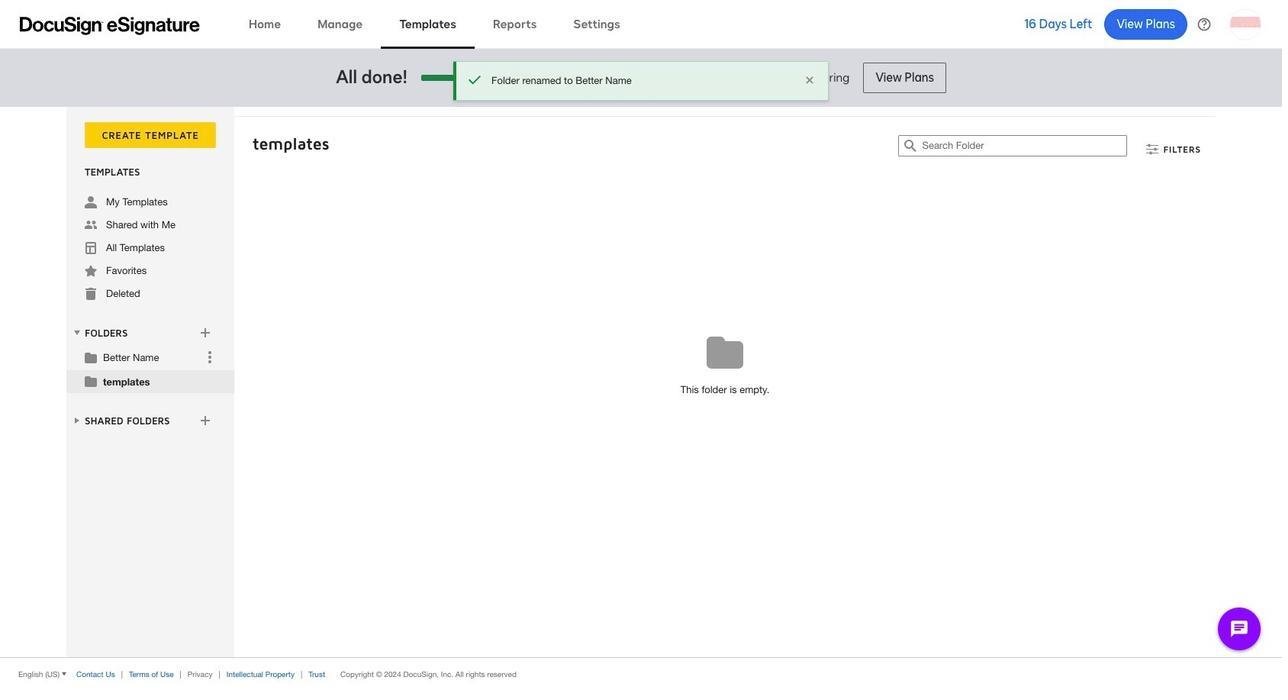 Task type: describe. For each thing, give the bounding box(es) containing it.
star filled image
[[85, 265, 97, 277]]

secondary navigation region
[[66, 107, 1220, 658]]

templates image
[[85, 242, 97, 254]]

docusign esignature image
[[20, 16, 200, 35]]



Task type: vqa. For each thing, say whether or not it's contained in the screenshot.
second region from right
no



Task type: locate. For each thing, give the bounding box(es) containing it.
trash image
[[85, 288, 97, 300]]

folder image
[[85, 351, 97, 364]]

more info region
[[0, 658, 1283, 690]]

your uploaded profile image image
[[1231, 9, 1262, 39]]

user image
[[85, 196, 97, 208]]

Search Folder text field
[[923, 136, 1128, 156]]

shared image
[[85, 219, 97, 231]]

view shared folders image
[[71, 415, 83, 427]]

view folders image
[[71, 327, 83, 339]]

folder image
[[85, 375, 97, 387]]



